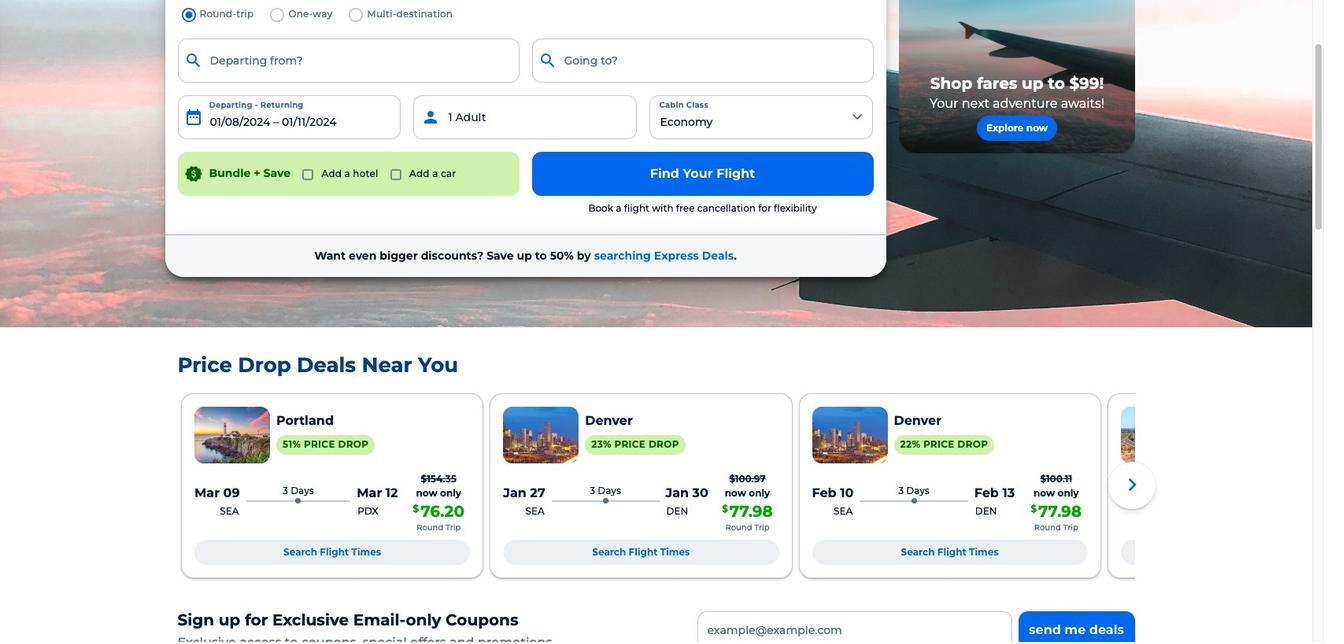 Task type: vqa. For each thing, say whether or not it's contained in the screenshot.
VIP Badge Icon at the top right of the page
no



Task type: locate. For each thing, give the bounding box(es) containing it.
denver image image
[[503, 407, 578, 464], [812, 407, 887, 464]]

None field
[[178, 39, 519, 83], [532, 39, 873, 83]]

none field departing from?
[[178, 39, 519, 83]]

0 horizontal spatial denver image image
[[503, 407, 578, 464]]

1 horizontal spatial none field
[[532, 39, 873, 83]]

none field going to?
[[532, 39, 873, 83]]

Going to? field
[[532, 39, 873, 83]]

2 none field from the left
[[532, 39, 873, 83]]

0 horizontal spatial none field
[[178, 39, 519, 83]]

Promotion email input field
[[697, 612, 1012, 642]]

1 none field from the left
[[178, 39, 519, 83]]

2 denver image image from the left
[[812, 407, 887, 464]]

1 horizontal spatial denver image image
[[812, 407, 887, 464]]

next image
[[1120, 472, 1146, 497]]



Task type: describe. For each thing, give the bounding box(es) containing it.
Departing from? field
[[178, 39, 519, 83]]

advertisement region
[[899, 0, 1135, 154]]

traveler selection text field
[[414, 95, 637, 139]]

portland image image
[[194, 407, 270, 464]]

flight-search-form element
[[171, 4, 880, 222]]

1 denver image image from the left
[[503, 407, 578, 464]]

Departing – Returning Date Picker field
[[178, 95, 401, 139]]



